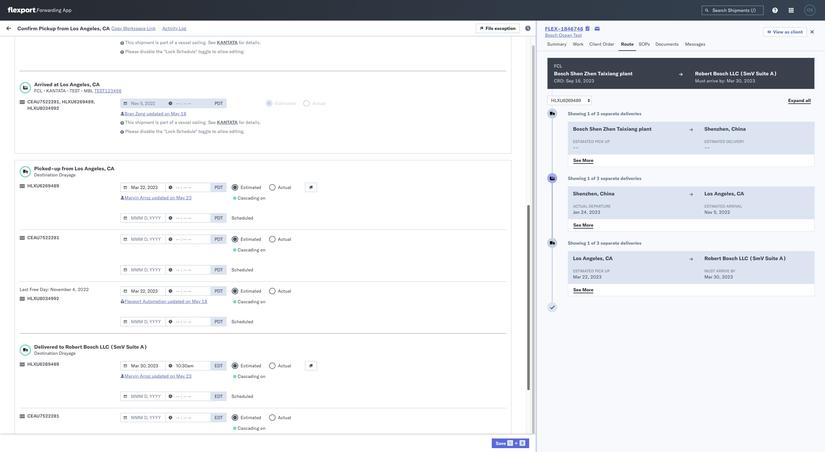 Task type: vqa. For each thing, say whether or not it's contained in the screenshot.
middle 20,
no



Task type: describe. For each thing, give the bounding box(es) containing it.
hlxu6269489 for picked-
[[27, 183, 59, 189]]

a) for los angeles, ca
[[780, 255, 787, 262]]

crd:
[[554, 78, 565, 84]]

2 please disable the "lock schedule" toggle to allow editing. from the top
[[125, 129, 245, 134]]

1 shipment from the top
[[135, 40, 154, 45]]

5 -- : -- -- text field from the top
[[165, 317, 211, 327]]

test
[[70, 88, 80, 94]]

jan
[[573, 210, 580, 215]]

copy
[[112, 25, 122, 31]]

exception
[[495, 25, 516, 31]]

marvin arroz updated on may 23 button for delivered to robert bosch llc (smv suite a)
[[125, 374, 192, 380]]

ca inside arrived at los angeles, ca fcl • kantata • test • mbl test123456
[[92, 81, 100, 88]]

activity
[[162, 25, 178, 31]]

2 schedule" from the top
[[177, 129, 197, 134]]

3 • from the left
[[81, 88, 83, 94]]

ca inside picked-up from los angeles, ca destination drayage
[[107, 165, 114, 172]]

forwarding app
[[37, 7, 71, 13]]

client
[[590, 41, 602, 47]]

2 - from the left
[[576, 145, 579, 151]]

1 a from the top
[[175, 40, 177, 45]]

cascading on for second -- : -- -- text box from the top
[[238, 195, 266, 201]]

log
[[179, 25, 186, 31]]

by:
[[720, 78, 726, 84]]

flexport
[[125, 299, 142, 305]]

test123456 button
[[94, 88, 122, 94]]

hlxu6269489 for delivered
[[27, 362, 59, 368]]

flex-1846748
[[545, 25, 584, 32]]

test123456
[[94, 88, 122, 94]]

flex-1846748 link
[[545, 25, 584, 32]]

1 editing. from the top
[[230, 49, 245, 55]]

angeles, inside picked-up from los angeles, ca destination drayage
[[84, 165, 106, 172]]

estimated pick up --
[[573, 139, 610, 151]]

copy workspace link button
[[112, 25, 156, 31]]

1 showing 1 of 3 separate deliveries from the top
[[568, 111, 642, 117]]

mar for estimated pick up mar 22, 2023
[[573, 274, 581, 280]]

up for --
[[605, 139, 610, 144]]

1 mmm d, yyyy text field from the top
[[120, 99, 166, 108]]

flexport automation updated on may 18 button
[[125, 299, 207, 305]]

flexport automation updated on may 18
[[125, 299, 207, 305]]

documents
[[656, 41, 679, 47]]

1 allow from the top
[[218, 49, 228, 55]]

at
[[54, 81, 59, 88]]

sep
[[566, 78, 574, 84]]

1 the from the top
[[156, 49, 163, 55]]

bosch ocean test
[[545, 32, 582, 38]]

edt for third -- : -- -- text field from the top
[[215, 363, 223, 369]]

activity log
[[162, 25, 186, 31]]

4 -- : -- -- text field from the top
[[165, 413, 211, 423]]

2 the from the top
[[156, 129, 163, 134]]

expand all button
[[785, 96, 815, 105]]

route
[[622, 41, 634, 47]]

link
[[147, 25, 156, 31]]

1 please disable the "lock schedule" toggle to allow editing. from the top
[[125, 49, 245, 55]]

3 deliveries from the top
[[621, 241, 642, 246]]

4 -- : -- -- text field from the top
[[165, 287, 211, 296]]

1 more from the top
[[583, 158, 594, 163]]

must for must arrive by mar 30, 2023
[[705, 269, 716, 274]]

mbl
[[84, 88, 93, 94]]

see for mar 22, 2023
[[574, 287, 582, 293]]

activity log button
[[162, 25, 186, 32]]

save
[[496, 441, 506, 447]]

arrival
[[727, 204, 743, 209]]

up inside picked-up from los angeles, ca destination drayage
[[54, 165, 60, 172]]

0 horizontal spatial shenzhen, china
[[573, 191, 615, 197]]

drayage inside delivered to robert bosch llc (smv suite a) destination drayage
[[59, 351, 76, 357]]

0 vertical spatial taixiang
[[598, 70, 619, 77]]

1 schedule" from the top
[[177, 49, 197, 55]]

save button
[[492, 439, 530, 449]]

delivered to robert bosch llc (smv suite a) destination drayage
[[34, 344, 147, 357]]

see more button for shenzhen,
[[570, 221, 598, 230]]

5,
[[714, 210, 718, 215]]

1 3 from the top
[[597, 111, 600, 117]]

mmm d, yyyy text field for first -- : -- -- text field from the bottom of the page
[[120, 413, 166, 423]]

3 -- : -- -- text field from the top
[[165, 214, 211, 223]]

messages
[[686, 41, 706, 47]]

see more for los
[[574, 287, 594, 293]]

hlxu8034992 inside ceau7522281, hlxu6269489, hlxu8034992
[[27, 105, 59, 111]]

of for 24,
[[592, 176, 596, 182]]

robert for los angeles, ca
[[705, 255, 722, 262]]

los inside picked-up from los angeles, ca destination drayage
[[75, 165, 83, 172]]

6 -- : -- -- text field from the top
[[165, 392, 211, 402]]

view as client button
[[764, 27, 808, 37]]

cascading for second -- : -- -- text box from the top
[[238, 195, 259, 201]]

by
[[731, 269, 736, 274]]

arrive for by:
[[707, 78, 719, 84]]

2022 inside estimated arrival nov 5, 2022
[[720, 210, 731, 215]]

0 horizontal spatial shen
[[571, 70, 583, 77]]

of down the activity
[[170, 40, 174, 45]]

bosch ocean test link
[[545, 32, 582, 38]]

1 vertical spatial 2022
[[78, 287, 89, 293]]

1 horizontal spatial zhen
[[604, 126, 616, 132]]

from for pickup
[[57, 25, 69, 31]]

0 vertical spatial plant
[[620, 70, 633, 77]]

0 vertical spatial zhen
[[585, 70, 597, 77]]

departure
[[589, 204, 611, 209]]

marvin for (smv
[[125, 374, 139, 380]]

work
[[573, 41, 584, 47]]

hlxu6269489,
[[62, 99, 95, 105]]

1 vertical spatial plant
[[639, 126, 652, 132]]

flex-
[[545, 25, 561, 32]]

0 vertical spatial china
[[732, 126, 747, 132]]

estimated delivery --
[[705, 139, 745, 151]]

mmm d, yyyy text field for sixth -- : -- -- text box from the top of the page
[[120, 392, 166, 402]]

arroz for picked-up from los angeles, ca
[[140, 195, 151, 201]]

estimated arrival nov 5, 2022
[[705, 204, 743, 215]]

1 vessel from the top
[[178, 40, 191, 45]]

deliveries for los angeles, ca
[[621, 176, 642, 182]]

16,
[[575, 78, 582, 84]]

messages button
[[683, 38, 710, 51]]

2023 inside actual departure jan 24, 2023
[[590, 210, 601, 215]]

view
[[774, 29, 784, 35]]

automation
[[143, 299, 166, 305]]

order
[[603, 41, 615, 47]]

mar for must arrive by mar 30, 2023
[[705, 274, 713, 280]]

cascading for fourth -- : -- -- text box from the top of the page
[[238, 299, 259, 305]]

separate for los angeles, ca
[[601, 241, 620, 246]]

ceau7522281,
[[27, 99, 61, 105]]

1 for los
[[588, 241, 591, 246]]

actual for third -- : -- -- text field from the top
[[278, 363, 291, 369]]

sops button
[[637, 38, 653, 51]]

1 separate from the top
[[601, 111, 620, 117]]

1 details. from the top
[[246, 40, 261, 45]]

estimated inside estimated pick up mar 22, 2023
[[573, 269, 594, 274]]

november
[[50, 287, 71, 293]]

1 this from the top
[[125, 40, 134, 45]]

crd: sep 16, 2023
[[554, 78, 595, 84]]

mmm d, yyyy text field for 2nd -- : -- -- text field from the top
[[120, 265, 166, 275]]

23 for picked-up from los angeles, ca
[[186, 195, 192, 201]]

bran zeng updated on may 18
[[125, 111, 186, 117]]

documents button
[[653, 38, 683, 51]]

cascading on for 4th -- : -- -- text field from the bottom of the page
[[238, 247, 266, 253]]

1 toggle from the top
[[199, 49, 211, 55]]

cascading for third -- : -- -- text field from the top
[[238, 374, 259, 380]]

pdt for 2nd -- : -- -- text box from the bottom
[[215, 319, 223, 325]]

as
[[785, 29, 790, 35]]

1 -- : -- -- text field from the top
[[165, 99, 211, 108]]

1 -- : -- -- text field from the top
[[165, 235, 211, 244]]

of down bran zeng updated on may 18 button
[[170, 120, 174, 125]]

2 toggle from the top
[[199, 129, 211, 134]]

24,
[[581, 210, 588, 215]]

1 - from the left
[[573, 145, 576, 151]]

suite inside delivered to robert bosch llc (smv suite a) destination drayage
[[126, 344, 139, 351]]

last
[[20, 287, 28, 293]]

ocean
[[559, 32, 573, 38]]

mmm d, yyyy text field for fourth -- : -- -- text box from the bottom of the page
[[120, 214, 166, 223]]

2023 for estimated pick up mar 22, 2023
[[591, 274, 602, 280]]

4,
[[72, 287, 77, 293]]

1 vertical spatial shenzhen,
[[573, 191, 599, 197]]

see for jan 24, 2023
[[574, 222, 582, 228]]

1 for from the top
[[239, 40, 245, 45]]

1 see more button from the top
[[570, 156, 598, 165]]

2 shipment from the top
[[135, 120, 154, 125]]

must arrive by: mar 30, 2023
[[696, 78, 756, 84]]

0 horizontal spatial los angeles, ca
[[573, 255, 613, 262]]

mmm d, yyyy text field for second -- : -- -- text box from the top
[[120, 183, 166, 193]]

0 vertical spatial kantata
[[217, 40, 238, 45]]

2 vessel from the top
[[178, 120, 191, 125]]

angeles, inside arrived at los angeles, ca fcl • kantata • test • mbl test123456
[[70, 81, 91, 88]]

2 is from the top
[[155, 120, 159, 125]]

summary
[[548, 41, 567, 47]]

0 horizontal spatial china
[[600, 191, 615, 197]]

5 cascading from the top
[[238, 426, 259, 432]]

destination inside delivered to robert bosch llc (smv suite a) destination drayage
[[34, 351, 58, 357]]

picked-
[[34, 165, 54, 172]]

forwarding
[[37, 7, 61, 13]]

see more for shenzhen,
[[574, 222, 594, 228]]

updated for third -- : -- -- text field from the top
[[152, 374, 169, 380]]

forwarding app link
[[8, 7, 71, 14]]

mmm d, yyyy text field for third -- : -- -- text field from the top
[[120, 362, 166, 371]]

delivery
[[727, 139, 745, 144]]

edt for sixth -- : -- -- text box from the top of the page
[[215, 394, 223, 400]]

arrived
[[34, 81, 53, 88]]

1 vertical spatial bosch shen zhen taixiang plant
[[573, 126, 652, 132]]

2 • from the left
[[67, 88, 68, 94]]

2 a from the top
[[175, 120, 177, 125]]

2 details. from the top
[[246, 120, 261, 125]]

5 cascading on from the top
[[238, 426, 266, 432]]

drayage inside picked-up from los angeles, ca destination drayage
[[59, 172, 76, 178]]

(smv for los angeles, ca
[[750, 255, 765, 262]]

30, for by:
[[736, 78, 743, 84]]

2 allow from the top
[[218, 129, 228, 134]]

sops
[[639, 41, 650, 47]]

1 part from the top
[[160, 40, 168, 45]]

summary button
[[545, 38, 571, 51]]

18 for bran zeng updated on may 18
[[181, 111, 186, 117]]

pdt for fourth -- : -- -- text box from the top of the page
[[215, 289, 223, 294]]

mar for must arrive by: mar 30, 2023
[[727, 78, 735, 84]]

mmm d, yyyy text field for fourth -- : -- -- text box from the top of the page
[[120, 287, 166, 296]]

confirm pickup from los angeles, ca copy workspace link
[[17, 25, 156, 31]]

free
[[30, 287, 39, 293]]

work button
[[571, 38, 587, 51]]

estimated inside estimated pick up --
[[573, 139, 594, 144]]

2 kantata link from the top
[[217, 119, 238, 126]]

app
[[63, 7, 71, 13]]

marvin for ca
[[125, 195, 139, 201]]

robert bosch llc (smv suite a) for bosch shen zhen taixiang plant
[[696, 70, 778, 77]]

delivered
[[34, 344, 58, 351]]

4 - from the left
[[708, 145, 711, 151]]

robert bosch llc (smv suite a) for los angeles, ca
[[705, 255, 787, 262]]

bran zeng updated on may 18 button
[[125, 111, 186, 117]]

client order button
[[587, 38, 619, 51]]

0 vertical spatial los angeles, ca
[[705, 191, 745, 197]]



Task type: locate. For each thing, give the bounding box(es) containing it.
3 1 from the top
[[588, 241, 591, 246]]

showing for shenzhen, china
[[568, 176, 587, 182]]

1 vertical spatial kantata link
[[217, 119, 238, 126]]

2023
[[584, 78, 595, 84], [745, 78, 756, 84], [590, 210, 601, 215], [591, 274, 602, 280], [722, 274, 734, 280]]

1 pdt from the top
[[215, 101, 223, 106]]

deliveries for shenzhen, china
[[621, 111, 642, 117]]

"lock
[[164, 49, 176, 55], [164, 129, 176, 134]]

3 pdt from the top
[[215, 215, 223, 221]]

actual departure jan 24, 2023
[[573, 204, 611, 215]]

2 disable from the top
[[140, 129, 155, 134]]

1 horizontal spatial a)
[[771, 70, 778, 77]]

suite
[[757, 70, 769, 77], [766, 255, 779, 262], [126, 344, 139, 351]]

2 vertical spatial to
[[59, 344, 64, 351]]

0 vertical spatial shen
[[571, 70, 583, 77]]

6 pdt from the top
[[215, 289, 223, 294]]

2023 for must arrive by: mar 30, 2023
[[745, 78, 756, 84]]

this shipment is part of a vessel sailing. see kantata for details.
[[125, 40, 261, 45], [125, 120, 261, 125]]

2 sailing. from the top
[[192, 120, 207, 125]]

1 vertical spatial shen
[[590, 126, 602, 132]]

1 vertical spatial deliveries
[[621, 176, 642, 182]]

up inside estimated pick up --
[[605, 139, 610, 144]]

updated for second -- : -- -- text box from the top
[[152, 195, 169, 201]]

Search Shipments (/) text field
[[702, 5, 764, 15]]

of for -
[[592, 111, 596, 117]]

2 ceau7522281 from the top
[[27, 414, 59, 420]]

arroz for delivered to robert bosch llc (smv suite a)
[[140, 374, 151, 380]]

hlxu6269489 down picked-
[[27, 183, 59, 189]]

los
[[70, 25, 79, 31], [60, 81, 68, 88], [75, 165, 83, 172], [705, 191, 713, 197], [573, 255, 582, 262]]

showing
[[568, 111, 587, 117], [568, 176, 587, 182], [568, 241, 587, 246]]

from inside picked-up from los angeles, ca destination drayage
[[62, 165, 73, 172]]

robert bosch llc (smv suite a) up by
[[705, 255, 787, 262]]

1 vertical spatial robert
[[705, 255, 722, 262]]

(smv
[[741, 70, 755, 77], [750, 255, 765, 262], [110, 344, 125, 351]]

2 23 from the top
[[186, 374, 192, 380]]

cascading on
[[238, 195, 266, 201], [238, 247, 266, 253], [238, 299, 266, 305], [238, 374, 266, 380], [238, 426, 266, 432]]

3 mmm d, yyyy text field from the top
[[120, 317, 166, 327]]

1 marvin from the top
[[125, 195, 139, 201]]

arroz
[[140, 195, 151, 201], [140, 374, 151, 380]]

this down bran
[[125, 120, 134, 125]]

more down 22, at the right
[[583, 287, 594, 293]]

1 vertical spatial hlxu8034992
[[27, 296, 59, 302]]

2 vertical spatial separate
[[601, 241, 620, 246]]

bosch shen zhen taixiang plant up "16," on the right top
[[554, 70, 633, 77]]

0 horizontal spatial mar
[[573, 274, 581, 280]]

up inside estimated pick up mar 22, 2023
[[605, 269, 610, 274]]

may for fourth -- : -- -- text box from the top of the page
[[192, 299, 201, 305]]

bran
[[125, 111, 134, 117]]

must
[[696, 78, 706, 84], [705, 269, 716, 274]]

23 for delivered to robert bosch llc (smv suite a)
[[186, 374, 192, 380]]

edt
[[215, 363, 223, 369], [215, 394, 223, 400], [215, 415, 223, 421]]

0 vertical spatial deliveries
[[621, 111, 642, 117]]

arrive for by
[[717, 269, 730, 274]]

pick inside estimated pick up --
[[595, 139, 604, 144]]

this down copy workspace link button
[[125, 40, 134, 45]]

shenzhen, china up estimated delivery --
[[705, 126, 747, 132]]

picked-up from los angeles, ca destination drayage
[[34, 165, 114, 178]]

of up departure at the right of the page
[[592, 176, 596, 182]]

actual for 4th -- : -- -- text field from the bottom of the page
[[278, 237, 291, 243]]

1 horizontal spatial fcl
[[554, 63, 563, 69]]

3 - from the left
[[705, 145, 708, 151]]

must inside must arrive by mar 30, 2023
[[705, 269, 716, 274]]

0 vertical spatial 30,
[[736, 78, 743, 84]]

0 vertical spatial (smv
[[741, 70, 755, 77]]

0 vertical spatial bosch shen zhen taixiang plant
[[554, 70, 633, 77]]

fcl up crd:
[[554, 63, 563, 69]]

los angeles, ca
[[705, 191, 745, 197], [573, 255, 613, 262]]

1 mmm d, yyyy text field from the top
[[120, 214, 166, 223]]

1 marvin arroz updated on may 23 button from the top
[[125, 195, 192, 201]]

0 vertical spatial marvin arroz updated on may 23
[[125, 195, 192, 201]]

2023 right 22, at the right
[[591, 274, 602, 280]]

1 disable from the top
[[140, 49, 155, 55]]

los inside arrived at los angeles, ca fcl • kantata • test • mbl test123456
[[60, 81, 68, 88]]

zhen up "crd: sep 16, 2023"
[[585, 70, 597, 77]]

MMM D, YYYY text field
[[120, 214, 166, 223], [120, 265, 166, 275], [120, 317, 166, 327], [120, 392, 166, 402], [120, 413, 166, 423]]

0 vertical spatial separate
[[601, 111, 620, 117]]

2 marvin from the top
[[125, 374, 139, 380]]

pickup
[[39, 25, 56, 31]]

hlxu6269489 down delivered
[[27, 362, 59, 368]]

of up estimated pick up --
[[592, 111, 596, 117]]

a) for bosch shen zhen taixiang plant
[[771, 70, 778, 77]]

plant
[[620, 70, 633, 77], [639, 126, 652, 132]]

marvin arroz updated on may 23 button for picked-up from los angeles, ca
[[125, 195, 192, 201]]

1 vertical spatial los angeles, ca
[[573, 255, 613, 262]]

llc for los angeles, ca
[[740, 255, 749, 262]]

destination down delivered
[[34, 351, 58, 357]]

1 cascading from the top
[[238, 195, 259, 201]]

shipment down the link
[[135, 40, 154, 45]]

0 vertical spatial to
[[212, 49, 216, 55]]

3 see more button from the top
[[570, 285, 598, 295]]

actual for fourth -- : -- -- text box from the top of the page
[[278, 289, 291, 294]]

arrived at los angeles, ca fcl • kantata • test • mbl test123456
[[34, 81, 122, 94]]

last free day: november 4, 2022
[[20, 287, 89, 293]]

3 up departure at the right of the page
[[597, 176, 600, 182]]

a down bran zeng updated on may 18 button
[[175, 120, 177, 125]]

flexport. image
[[8, 7, 37, 14]]

from right picked-
[[62, 165, 73, 172]]

0 horizontal spatial •
[[44, 88, 45, 94]]

hlxu6269489
[[27, 183, 59, 189], [27, 362, 59, 368]]

0 vertical spatial showing 1 of 3 separate deliveries
[[568, 111, 642, 117]]

kantata link
[[217, 39, 238, 46], [217, 119, 238, 126]]

separate for shenzhen, china
[[601, 176, 620, 182]]

cascading
[[238, 195, 259, 201], [238, 247, 259, 253], [238, 299, 259, 305], [238, 374, 259, 380], [238, 426, 259, 432]]

hlxu8034992 down ceau7522281,
[[27, 105, 59, 111]]

pdt
[[215, 101, 223, 106], [215, 185, 223, 191], [215, 215, 223, 221], [215, 237, 223, 243], [215, 267, 223, 273], [215, 289, 223, 294], [215, 319, 223, 325]]

fcl inside arrived at los angeles, ca fcl • kantata • test • mbl test123456
[[34, 88, 42, 94]]

1 vertical spatial arrive
[[717, 269, 730, 274]]

shipment
[[135, 40, 154, 45], [135, 120, 154, 125]]

0 vertical spatial ceau7522281
[[27, 235, 59, 241]]

showing for los angeles, ca
[[568, 241, 587, 246]]

bosch inside delivered to robert bosch llc (smv suite a) destination drayage
[[83, 344, 99, 351]]

llc inside delivered to robert bosch llc (smv suite a) destination drayage
[[100, 344, 109, 351]]

4 mmm d, yyyy text field from the top
[[120, 392, 166, 402]]

1 vertical spatial see more
[[574, 222, 594, 228]]

0 vertical spatial up
[[605, 139, 610, 144]]

1 marvin arroz updated on may 23 from the top
[[125, 195, 192, 201]]

0 vertical spatial "lock
[[164, 49, 176, 55]]

route button
[[619, 38, 637, 51]]

1 hlxu8034992 from the top
[[27, 105, 59, 111]]

1 this shipment is part of a vessel sailing. see kantata for details. from the top
[[125, 40, 261, 45]]

1 horizontal spatial shenzhen,
[[705, 126, 731, 132]]

0 vertical spatial this
[[125, 40, 134, 45]]

see more button down estimated pick up --
[[570, 156, 598, 165]]

0 vertical spatial pick
[[595, 139, 604, 144]]

0 vertical spatial hlxu8034992
[[27, 105, 59, 111]]

please down copy workspace link button
[[125, 49, 139, 55]]

2 vertical spatial up
[[605, 269, 610, 274]]

1 vertical spatial vessel
[[178, 120, 191, 125]]

scheduled for sixth -- : -- -- text box from the top of the page
[[232, 394, 253, 400]]

1 up estimated pick up mar 22, 2023
[[588, 241, 591, 246]]

3 -- : -- -- text field from the top
[[165, 362, 211, 371]]

of for mar
[[592, 241, 596, 246]]

1 vertical spatial for
[[239, 120, 245, 125]]

0 vertical spatial must
[[696, 78, 706, 84]]

• left mbl
[[81, 88, 83, 94]]

pdt for 2nd -- : -- -- text field from the top
[[215, 267, 223, 273]]

0 vertical spatial shipment
[[135, 40, 154, 45]]

more down estimated pick up --
[[583, 158, 594, 163]]

marvin arroz updated on may 23 button
[[125, 195, 192, 201], [125, 374, 192, 380]]

from right pickup
[[57, 25, 69, 31]]

1 vertical spatial 18
[[202, 299, 207, 305]]

showing 1 of 3 separate deliveries for china
[[568, 176, 642, 182]]

hlxu8034992 down day:
[[27, 296, 59, 302]]

2 mmm d, yyyy text field from the top
[[120, 265, 166, 275]]

of
[[170, 40, 174, 45], [592, 111, 596, 117], [170, 120, 174, 125], [592, 176, 596, 182], [592, 241, 596, 246]]

2022 right 5,
[[720, 210, 731, 215]]

mmm d, yyyy text field for 2nd -- : -- -- text box from the bottom
[[120, 317, 166, 327]]

0 vertical spatial disable
[[140, 49, 155, 55]]

disable down "zeng"
[[140, 129, 155, 134]]

0 vertical spatial see more button
[[570, 156, 598, 165]]

1 edt from the top
[[215, 363, 223, 369]]

"lock down bran zeng updated on may 18 button
[[164, 129, 176, 134]]

destination down picked-
[[34, 172, 58, 178]]

is
[[155, 40, 159, 45], [155, 120, 159, 125]]

1 please from the top
[[125, 49, 139, 55]]

2023 inside must arrive by mar 30, 2023
[[722, 274, 734, 280]]

0 vertical spatial for
[[239, 40, 245, 45]]

2 horizontal spatial a)
[[780, 255, 787, 262]]

1 up estimated pick up --
[[588, 111, 591, 117]]

2022 right 4,
[[78, 287, 89, 293]]

see more button for los
[[570, 285, 598, 295]]

scheduled for 2nd -- : -- -- text field from the top
[[232, 267, 253, 273]]

vessel down bran zeng updated on may 18 button
[[178, 120, 191, 125]]

allow
[[218, 49, 228, 55], [218, 129, 228, 134]]

0 horizontal spatial shenzhen,
[[573, 191, 599, 197]]

1 drayage from the top
[[59, 172, 76, 178]]

robert for bosch shen zhen taixiang plant
[[696, 70, 712, 77]]

2 vertical spatial robert
[[65, 344, 82, 351]]

1 1 from the top
[[588, 111, 591, 117]]

must for must arrive by: mar 30, 2023
[[696, 78, 706, 84]]

2 -- : -- -- text field from the top
[[165, 265, 211, 275]]

0 horizontal spatial plant
[[620, 70, 633, 77]]

a
[[175, 40, 177, 45], [175, 120, 177, 125]]

3 separate from the top
[[601, 241, 620, 246]]

mmm d, yyyy text field for 4th -- : -- -- text field from the bottom of the page
[[120, 235, 166, 244]]

4 pdt from the top
[[215, 237, 223, 243]]

expand
[[789, 98, 805, 103]]

ceau7522281 for picked-up from los angeles, ca
[[27, 235, 59, 241]]

ceau7522281, hlxu6269489, hlxu8034992
[[27, 99, 95, 111]]

kantata inside arrived at los angeles, ca fcl • kantata • test • mbl test123456
[[46, 88, 66, 94]]

2 hlxu8034992 from the top
[[27, 296, 59, 302]]

1 vertical spatial pick
[[595, 269, 604, 274]]

2 see more button from the top
[[570, 221, 598, 230]]

1 vertical spatial from
[[62, 165, 73, 172]]

hlxu8034992
[[27, 105, 59, 111], [27, 296, 59, 302]]

1 vertical spatial zhen
[[604, 126, 616, 132]]

deliveries
[[621, 111, 642, 117], [621, 176, 642, 182], [621, 241, 642, 246]]

0 vertical spatial arrive
[[707, 78, 719, 84]]

see more button down 22, at the right
[[570, 285, 598, 295]]

0 vertical spatial allow
[[218, 49, 228, 55]]

1 23 from the top
[[186, 195, 192, 201]]

actual inside actual departure jan 24, 2023
[[573, 204, 588, 209]]

shen up estimated pick up --
[[590, 126, 602, 132]]

arrive inside must arrive by mar 30, 2023
[[717, 269, 730, 274]]

1 vertical spatial taixiang
[[617, 126, 638, 132]]

2 mmm d, yyyy text field from the top
[[120, 183, 166, 193]]

actual
[[278, 185, 291, 191], [573, 204, 588, 209], [278, 237, 291, 243], [278, 289, 291, 294], [278, 363, 291, 369], [278, 415, 291, 421]]

shenzhen, china up departure at the right of the page
[[573, 191, 615, 197]]

zhen up estimated pick up --
[[604, 126, 616, 132]]

0 vertical spatial editing.
[[230, 49, 245, 55]]

2 please from the top
[[125, 129, 139, 134]]

see for --
[[574, 158, 582, 163]]

may for second -- : -- -- text box from the top
[[176, 195, 185, 201]]

1 scheduled from the top
[[232, 215, 253, 221]]

5 mmm d, yyyy text field from the top
[[120, 413, 166, 423]]

3 up estimated pick up mar 22, 2023
[[597, 241, 600, 246]]

toggle
[[199, 49, 211, 55], [199, 129, 211, 134]]

more down 24,
[[583, 222, 594, 228]]

1 sailing. from the top
[[192, 40, 207, 45]]

disable down the link
[[140, 49, 155, 55]]

china up departure at the right of the page
[[600, 191, 615, 197]]

client
[[791, 29, 803, 35]]

robert up must arrive by: mar 30, 2023
[[696, 70, 712, 77]]

bosch
[[545, 32, 558, 38], [554, 70, 570, 77], [714, 70, 729, 77], [573, 126, 589, 132], [723, 255, 738, 262], [83, 344, 99, 351]]

1 vertical spatial more
[[583, 222, 594, 228]]

more for shenzhen,
[[583, 222, 594, 228]]

see
[[208, 40, 216, 45], [208, 120, 216, 125], [574, 158, 582, 163], [574, 222, 582, 228], [574, 287, 582, 293]]

pick for --
[[595, 139, 604, 144]]

confirm
[[17, 25, 38, 31]]

all
[[806, 98, 812, 103]]

2 vertical spatial llc
[[100, 344, 109, 351]]

1 "lock from the top
[[164, 49, 176, 55]]

details.
[[246, 40, 261, 45], [246, 120, 261, 125]]

part down the activity
[[160, 40, 168, 45]]

1 vertical spatial see more button
[[570, 221, 598, 230]]

0 vertical spatial hlxu6269489
[[27, 183, 59, 189]]

arrive left by:
[[707, 78, 719, 84]]

1 horizontal spatial shenzhen, china
[[705, 126, 747, 132]]

suite for los angeles, ca
[[766, 255, 779, 262]]

0 vertical spatial 1
[[588, 111, 591, 117]]

please disable the "lock schedule" toggle to allow editing.
[[125, 49, 245, 55], [125, 129, 245, 134]]

estimated pick up mar 22, 2023
[[573, 269, 610, 280]]

1 deliveries from the top
[[621, 111, 642, 117]]

0 vertical spatial llc
[[730, 70, 739, 77]]

3 mmm d, yyyy text field from the top
[[120, 235, 166, 244]]

-- : -- -- text field
[[165, 235, 211, 244], [165, 265, 211, 275], [165, 362, 211, 371], [165, 413, 211, 423]]

edt for first -- : -- -- text field from the bottom of the page
[[215, 415, 223, 421]]

1 vertical spatial is
[[155, 120, 159, 125]]

zeng
[[135, 111, 145, 117]]

2 hlxu6269489 from the top
[[27, 362, 59, 368]]

showing 1 of 3 separate deliveries for angeles,
[[568, 241, 642, 246]]

file exception button
[[476, 23, 520, 33], [476, 23, 520, 33]]

1 kantata link from the top
[[217, 39, 238, 46]]

marvin arroz updated on may 23 for picked-up from los angeles, ca
[[125, 195, 192, 201]]

• left test
[[67, 88, 68, 94]]

3 for angeles,
[[597, 241, 600, 246]]

a down activity log button
[[175, 40, 177, 45]]

7 pdt from the top
[[215, 319, 223, 325]]

0 vertical spatial suite
[[757, 70, 769, 77]]

china up delivery
[[732, 126, 747, 132]]

3 up estimated pick up --
[[597, 111, 600, 117]]

2 vertical spatial suite
[[126, 344, 139, 351]]

1 vertical spatial please disable the "lock schedule" toggle to allow editing.
[[125, 129, 245, 134]]

4 cascading on from the top
[[238, 374, 266, 380]]

ceau7522281
[[27, 235, 59, 241], [27, 414, 59, 420]]

cascading on for third -- : -- -- text field from the top
[[238, 374, 266, 380]]

los angeles, ca up estimated pick up mar 22, 2023
[[573, 255, 613, 262]]

shipment down "zeng"
[[135, 120, 154, 125]]

"lock down the activity
[[164, 49, 176, 55]]

estimated inside estimated arrival nov 5, 2022
[[705, 204, 726, 209]]

pdt for 4th -- : -- -- text field from the bottom of the page
[[215, 237, 223, 243]]

1 vertical spatial this shipment is part of a vessel sailing. see kantata for details.
[[125, 120, 261, 125]]

22,
[[583, 274, 590, 280]]

mar inside must arrive by mar 30, 2023
[[705, 274, 713, 280]]

nov
[[705, 210, 713, 215]]

shenzhen, up actual departure jan 24, 2023
[[573, 191, 599, 197]]

2023 right "16," on the right top
[[584, 78, 595, 84]]

2 vertical spatial showing
[[568, 241, 587, 246]]

cascading for 4th -- : -- -- text field from the bottom of the page
[[238, 247, 259, 253]]

2 marvin arroz updated on may 23 from the top
[[125, 374, 192, 380]]

robert bosch llc (smv suite a) up must arrive by: mar 30, 2023
[[696, 70, 778, 77]]

see more down 24,
[[574, 222, 594, 228]]

ceau7522281 for delivered to robert bosch llc (smv suite a)
[[27, 414, 59, 420]]

30, for by
[[714, 274, 721, 280]]

robert up must arrive by mar 30, 2023 at the right
[[705, 255, 722, 262]]

2 vertical spatial 1
[[588, 241, 591, 246]]

file
[[486, 25, 494, 31]]

5 mmm d, yyyy text field from the top
[[120, 362, 166, 371]]

0 horizontal spatial a)
[[140, 344, 147, 351]]

estimated inside estimated delivery --
[[705, 139, 726, 144]]

2 see more from the top
[[574, 222, 594, 228]]

2022
[[720, 210, 731, 215], [78, 287, 89, 293]]

pick for mar 22, 2023
[[595, 269, 604, 274]]

MMM D, YYYY text field
[[120, 99, 166, 108], [120, 183, 166, 193], [120, 235, 166, 244], [120, 287, 166, 296], [120, 362, 166, 371]]

is down the link
[[155, 40, 159, 45]]

2 "lock from the top
[[164, 129, 176, 134]]

may for third -- : -- -- text field from the top
[[176, 374, 185, 380]]

marvin
[[125, 195, 139, 201], [125, 374, 139, 380]]

on
[[165, 111, 170, 117], [170, 195, 175, 201], [261, 195, 266, 201], [261, 247, 266, 253], [186, 299, 191, 305], [261, 299, 266, 305], [170, 374, 175, 380], [261, 374, 266, 380], [261, 426, 266, 432]]

llc for bosch shen zhen taixiang plant
[[730, 70, 739, 77]]

1 horizontal spatial los angeles, ca
[[705, 191, 745, 197]]

updated
[[147, 111, 164, 117], [152, 195, 169, 201], [168, 299, 185, 305], [152, 374, 169, 380]]

separate
[[601, 111, 620, 117], [601, 176, 620, 182], [601, 241, 620, 246]]

2 cascading on from the top
[[238, 247, 266, 253]]

los angeles, ca up estimated arrival nov 5, 2022
[[705, 191, 745, 197]]

0 vertical spatial marvin arroz updated on may 23 button
[[125, 195, 192, 201]]

0 vertical spatial 2022
[[720, 210, 731, 215]]

schedule"
[[177, 49, 197, 55], [177, 129, 197, 134]]

1 destination from the top
[[34, 172, 58, 178]]

test
[[574, 32, 582, 38]]

18 for flexport automation updated on may 18
[[202, 299, 207, 305]]

part down bran zeng updated on may 18 button
[[160, 120, 168, 125]]

1 horizontal spatial 18
[[202, 299, 207, 305]]

1 vertical spatial up
[[54, 165, 60, 172]]

3 for china
[[597, 176, 600, 182]]

client order
[[590, 41, 615, 47]]

2 pdt from the top
[[215, 185, 223, 191]]

1 vertical spatial to
[[212, 129, 216, 134]]

arrive left by
[[717, 269, 730, 274]]

see more down estimated pick up --
[[574, 158, 594, 163]]

1 cascading on from the top
[[238, 195, 266, 201]]

(smv inside delivered to robert bosch llc (smv suite a) destination drayage
[[110, 344, 125, 351]]

view as client
[[774, 29, 803, 35]]

the down bran zeng updated on may 18 button
[[156, 129, 163, 134]]

0 vertical spatial marvin
[[125, 195, 139, 201]]

4 scheduled from the top
[[232, 394, 253, 400]]

see more button down 24,
[[570, 221, 598, 230]]

2023 inside estimated pick up mar 22, 2023
[[591, 274, 602, 280]]

more for los
[[583, 287, 594, 293]]

1 vertical spatial 1
[[588, 176, 591, 182]]

1 vertical spatial this
[[125, 120, 134, 125]]

2 deliveries from the top
[[621, 176, 642, 182]]

must arrive by mar 30, 2023
[[705, 269, 736, 280]]

2023 for must arrive by mar 30, 2023
[[722, 274, 734, 280]]

1 vertical spatial sailing.
[[192, 120, 207, 125]]

see more down 22, at the right
[[574, 287, 594, 293]]

1 see more from the top
[[574, 158, 594, 163]]

1 for shenzhen,
[[588, 176, 591, 182]]

-- : -- -- text field
[[165, 99, 211, 108], [165, 183, 211, 193], [165, 214, 211, 223], [165, 287, 211, 296], [165, 317, 211, 327], [165, 392, 211, 402]]

robert inside delivered to robert bosch llc (smv suite a) destination drayage
[[65, 344, 82, 351]]

2 vertical spatial a)
[[140, 344, 147, 351]]

1 vertical spatial (smv
[[750, 255, 765, 262]]

shen up "16," on the right top
[[571, 70, 583, 77]]

is down bran zeng updated on may 18 button
[[155, 120, 159, 125]]

2 part from the top
[[160, 120, 168, 125]]

1 vertical spatial kantata
[[46, 88, 66, 94]]

0 vertical spatial drayage
[[59, 172, 76, 178]]

from for up
[[62, 165, 73, 172]]

this
[[125, 40, 134, 45], [125, 120, 134, 125]]

1846748
[[561, 25, 584, 32]]

ca
[[103, 25, 110, 31], [92, 81, 100, 88], [107, 165, 114, 172], [737, 191, 745, 197], [606, 255, 613, 262]]

llc
[[730, 70, 739, 77], [740, 255, 749, 262], [100, 344, 109, 351]]

1 showing from the top
[[568, 111, 587, 117]]

of up estimated pick up mar 22, 2023
[[592, 241, 596, 246]]

2023 down by
[[722, 274, 734, 280]]

destination inside picked-up from los angeles, ca destination drayage
[[34, 172, 58, 178]]

os button
[[803, 3, 818, 18]]

2 arroz from the top
[[140, 374, 151, 380]]

the down the activity
[[156, 49, 163, 55]]

1 vertical spatial separate
[[601, 176, 620, 182]]

must left by
[[705, 269, 716, 274]]

fcl down the arrived
[[34, 88, 42, 94]]

mar inside estimated pick up mar 22, 2023
[[573, 274, 581, 280]]

• down the arrived
[[44, 88, 45, 94]]

2 -- : -- -- text field from the top
[[165, 183, 211, 193]]

marvin arroz updated on may 23
[[125, 195, 192, 201], [125, 374, 192, 380]]

file exception
[[486, 25, 516, 31]]

1 hlxu6269489 from the top
[[27, 183, 59, 189]]

up for mar 22, 2023
[[605, 269, 610, 274]]

1 vertical spatial china
[[600, 191, 615, 197]]

to inside delivered to robert bosch llc (smv suite a) destination drayage
[[59, 344, 64, 351]]

1 pick from the top
[[595, 139, 604, 144]]

2 this from the top
[[125, 120, 134, 125]]

(smv for bosch shen zhen taixiang plant
[[741, 70, 755, 77]]

os
[[807, 8, 814, 13]]

may
[[171, 111, 180, 117], [176, 195, 185, 201], [192, 299, 201, 305], [176, 374, 185, 380]]

1 • from the left
[[44, 88, 45, 94]]

actual for second -- : -- -- text box from the top
[[278, 185, 291, 191]]

china
[[732, 126, 747, 132], [600, 191, 615, 197]]

1 vertical spatial the
[[156, 129, 163, 134]]

1 up departure at the right of the page
[[588, 176, 591, 182]]

0 vertical spatial fcl
[[554, 63, 563, 69]]

robert right delivered
[[65, 344, 82, 351]]

0 vertical spatial shenzhen,
[[705, 126, 731, 132]]

1 vertical spatial part
[[160, 120, 168, 125]]

shen
[[571, 70, 583, 77], [590, 126, 602, 132]]

please
[[125, 49, 139, 55], [125, 129, 139, 134]]

a) inside delivered to robert bosch llc (smv suite a) destination drayage
[[140, 344, 147, 351]]

0 vertical spatial destination
[[34, 172, 58, 178]]

suite for bosch shen zhen taixiang plant
[[757, 70, 769, 77]]

2 this shipment is part of a vessel sailing. see kantata for details. from the top
[[125, 120, 261, 125]]

please down bran
[[125, 129, 139, 134]]

0 vertical spatial see more
[[574, 158, 594, 163]]

vessel down log
[[178, 40, 191, 45]]

2023 down departure at the right of the page
[[590, 210, 601, 215]]

0 vertical spatial showing
[[568, 111, 587, 117]]

pick inside estimated pick up mar 22, 2023
[[595, 269, 604, 274]]

2 vertical spatial edt
[[215, 415, 223, 421]]

2 showing 1 of 3 separate deliveries from the top
[[568, 176, 642, 182]]

2 vertical spatial see more button
[[570, 285, 598, 295]]

0 vertical spatial a
[[175, 40, 177, 45]]

2 editing. from the top
[[230, 129, 245, 134]]

2 horizontal spatial mar
[[727, 78, 735, 84]]

marvin arroz updated on may 23 for delivered to robert bosch llc (smv suite a)
[[125, 374, 192, 380]]

30, inside must arrive by mar 30, 2023
[[714, 274, 721, 280]]

1 vertical spatial 23
[[186, 374, 192, 380]]

editing.
[[230, 49, 245, 55], [230, 129, 245, 134]]

shenzhen, up estimated delivery --
[[705, 126, 731, 132]]

must left by:
[[696, 78, 706, 84]]

pdt for fourth -- : -- -- text box from the bottom of the page
[[215, 215, 223, 221]]

day:
[[40, 287, 49, 293]]

2 vertical spatial showing 1 of 3 separate deliveries
[[568, 241, 642, 246]]

disable
[[140, 49, 155, 55], [140, 129, 155, 134]]

bosch shen zhen taixiang plant up estimated pick up --
[[573, 126, 652, 132]]

arrive
[[707, 78, 719, 84], [717, 269, 730, 274]]

3 see more from the top
[[574, 287, 594, 293]]

2 for from the top
[[239, 120, 245, 125]]

2 vertical spatial kantata
[[217, 120, 238, 125]]

cascading on for fourth -- : -- -- text box from the top of the page
[[238, 299, 266, 305]]

updated for fourth -- : -- -- text box from the top of the page
[[168, 299, 185, 305]]

2023 right by:
[[745, 78, 756, 84]]

2 1 from the top
[[588, 176, 591, 182]]

18
[[181, 111, 186, 117], [202, 299, 207, 305]]

0 vertical spatial please disable the "lock schedule" toggle to allow editing.
[[125, 49, 245, 55]]

2 cascading from the top
[[238, 247, 259, 253]]

1 is from the top
[[155, 40, 159, 45]]

pdt for second -- : -- -- text box from the top
[[215, 185, 223, 191]]

pick
[[595, 139, 604, 144], [595, 269, 604, 274]]



